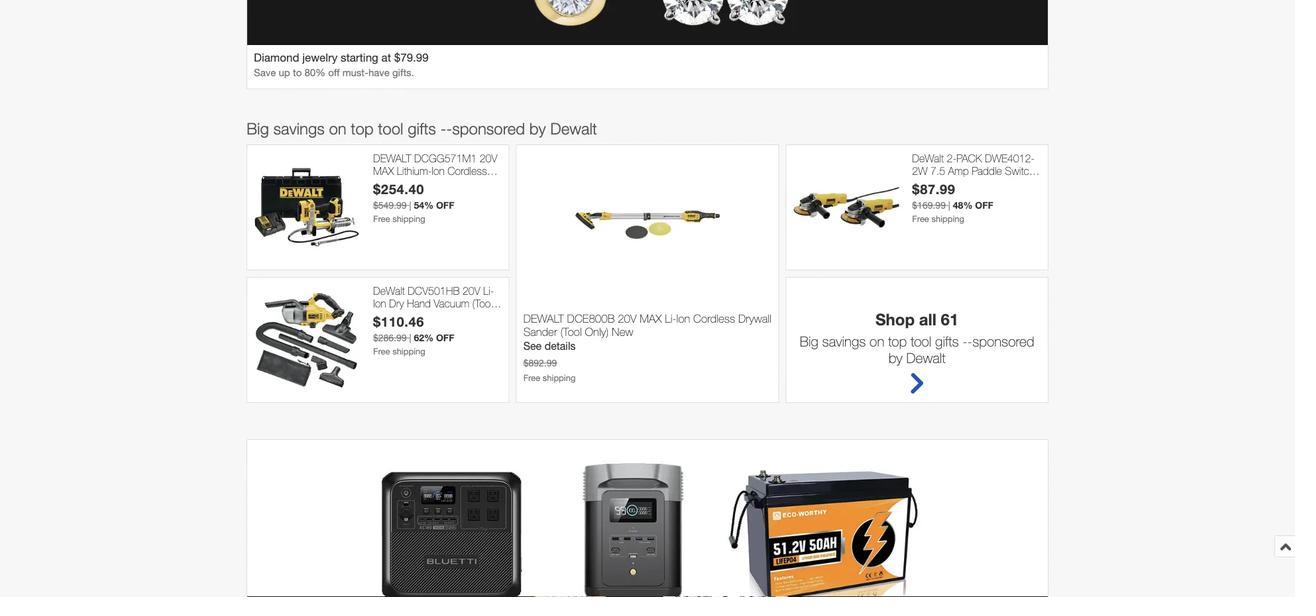 Task type: locate. For each thing, give the bounding box(es) containing it.
0 horizontal spatial gifts
[[408, 119, 436, 138]]

to
[[293, 66, 302, 78]]

0 horizontal spatial dewalt
[[551, 119, 597, 138]]

$254.40
[[373, 181, 424, 197]]

0 horizontal spatial dewalt
[[373, 152, 412, 164]]

1 vertical spatial new
[[397, 310, 417, 322]]

1 vertical spatial li-
[[665, 312, 677, 325]]

off right 80%
[[328, 66, 340, 78]]

new right the ah)
[[473, 177, 493, 190]]

amp
[[949, 165, 969, 177]]

| inside $110.46 $286.99 | 62% off free shipping
[[409, 332, 412, 343]]

1 vertical spatial max
[[640, 312, 662, 325]]

dewalt dcv501hb 20v li- ion dry hand vacuum (tool only) new
[[373, 284, 494, 322]]

| for $87.99
[[949, 199, 951, 210]]

1 horizontal spatial savings
[[823, 333, 866, 349]]

$87.99 $169.99 | 48% off free shipping
[[913, 181, 994, 224]]

1 vertical spatial top
[[889, 333, 907, 349]]

20v for $254.40
[[480, 152, 498, 164]]

ah)
[[456, 177, 470, 190]]

max inside dewalt dce800b 20v max li-ion cordless drywall sander (tool only) new see details $892.99 free shipping
[[640, 312, 662, 325]]

gifts up dcgg571m1
[[408, 119, 436, 138]]

| inside the "$254.40 $549.99 | 54% off free shipping"
[[409, 199, 412, 210]]

1 vertical spatial big
[[800, 333, 819, 349]]

| for $254.40
[[409, 199, 412, 210]]

big inside shop all 61 big savings on top tool gifts --sponsored by dewalt
[[800, 333, 819, 349]]

corded
[[938, 177, 971, 190]]

0 vertical spatial savings
[[273, 119, 325, 138]]

off down 'small'
[[976, 199, 994, 210]]

1 horizontal spatial (tool
[[561, 325, 582, 338]]

off right '62%'
[[436, 332, 455, 343]]

0 vertical spatial top
[[351, 119, 374, 138]]

(tool right vacuum
[[473, 297, 493, 310]]

dewalt 2-pack dwe4012- 2w 7.5 amp paddle switch 4.5in corded small angle grinders link
[[913, 152, 1042, 203]]

free inside $110.46 $286.99 | 62% off free shipping
[[373, 346, 390, 356]]

cordless inside dewalt dce800b 20v max li-ion cordless drywall sander (tool only) new see details $892.99 free shipping
[[694, 312, 735, 325]]

|
[[409, 199, 412, 210], [949, 199, 951, 210], [409, 332, 412, 343]]

2w
[[913, 165, 928, 177]]

sponsored inside shop all 61 big savings on top tool gifts --sponsored by dewalt
[[973, 333, 1035, 349]]

tool
[[378, 119, 403, 138], [911, 333, 932, 349]]

$892.99
[[524, 357, 557, 368]]

1 vertical spatial sponsored
[[973, 333, 1035, 349]]

pack
[[957, 152, 982, 164]]

small
[[974, 177, 998, 190]]

cordless left drywall
[[694, 312, 735, 325]]

dewalt dcv501hb 20v li- ion dry hand vacuum (tool only) new link
[[373, 284, 502, 322]]

shipping for $110.46
[[393, 346, 426, 356]]

free inside the "$254.40 $549.99 | 54% off free shipping"
[[373, 213, 390, 224]]

0 horizontal spatial (tool
[[473, 297, 493, 310]]

ion inside dewalt dce800b 20v max li-ion cordless drywall sander (tool only) new see details $892.99 free shipping
[[677, 312, 691, 325]]

1 vertical spatial cordless
[[694, 312, 735, 325]]

dewalt inside dewalt dce800b 20v max li-ion cordless drywall sander (tool only) new see details $892.99 free shipping
[[524, 312, 564, 325]]

1 horizontal spatial big
[[800, 333, 819, 349]]

1 horizontal spatial dewalt
[[524, 312, 564, 325]]

1 vertical spatial gifts
[[936, 333, 959, 349]]

0 vertical spatial dewalt
[[913, 152, 944, 164]]

up
[[279, 66, 290, 78]]

0 vertical spatial (tool
[[473, 297, 493, 310]]

dewalt inside dewalt dcv501hb 20v li- ion dry hand vacuum (tool only) new
[[373, 284, 405, 297]]

1 horizontal spatial gifts
[[936, 333, 959, 349]]

1 vertical spatial ion
[[373, 297, 386, 310]]

0 vertical spatial 20v
[[480, 152, 498, 164]]

ion for gun
[[432, 165, 445, 177]]

1 vertical spatial tool
[[911, 333, 932, 349]]

dewalt 2-pack dwe4012- 2w 7.5 amp paddle switch 4.5in corded small angle grinders
[[913, 152, 1035, 203]]

0 vertical spatial ion
[[432, 165, 445, 177]]

ion inside dewalt dcgg571m1 20v max lithium-ion cordless grease gun kit (4 ah) new
[[432, 165, 445, 177]]

(4
[[444, 177, 453, 190]]

free down the $549.99
[[373, 213, 390, 224]]

cordless
[[448, 165, 487, 177], [694, 312, 735, 325]]

1 horizontal spatial ion
[[432, 165, 445, 177]]

have
[[369, 66, 390, 78]]

grinders
[[913, 190, 950, 203]]

off for $254.40
[[436, 199, 455, 210]]

free down $169.99
[[913, 213, 930, 224]]

2 horizontal spatial new
[[612, 325, 634, 338]]

1 horizontal spatial max
[[640, 312, 662, 325]]

2 vertical spatial ion
[[677, 312, 691, 325]]

| for $110.46
[[409, 332, 412, 343]]

0 horizontal spatial savings
[[273, 119, 325, 138]]

1 horizontal spatial li-
[[665, 312, 677, 325]]

-
[[441, 119, 447, 138], [446, 119, 452, 138], [963, 333, 968, 349], [968, 333, 973, 349]]

$286.99
[[373, 332, 407, 343]]

1 horizontal spatial new
[[473, 177, 493, 190]]

1 vertical spatial 20v
[[463, 284, 481, 297]]

shipping down '62%'
[[393, 346, 426, 356]]

1 horizontal spatial by
[[889, 350, 903, 366]]

1 horizontal spatial tool
[[911, 333, 932, 349]]

1 vertical spatial dewalt
[[524, 312, 564, 325]]

off right 54%
[[436, 199, 455, 210]]

0 vertical spatial by
[[530, 119, 546, 138]]

2 vertical spatial 20v
[[618, 312, 637, 325]]

top down must-
[[351, 119, 374, 138]]

cordless for lithium-
[[448, 165, 487, 177]]

li-
[[483, 284, 494, 297], [665, 312, 677, 325]]

dewalt up lithium-
[[373, 152, 412, 164]]

max inside dewalt dcgg571m1 20v max lithium-ion cordless grease gun kit (4 ah) new
[[373, 165, 394, 177]]

| left '62%'
[[409, 332, 412, 343]]

dewalt inside dewalt dcgg571m1 20v max lithium-ion cordless grease gun kit (4 ah) new
[[373, 152, 412, 164]]

shipping down 48%
[[932, 213, 965, 224]]

off for $110.46
[[436, 332, 455, 343]]

new right only)
[[612, 325, 634, 338]]

| left 54%
[[409, 199, 412, 210]]

dewalt up dry
[[373, 284, 405, 297]]

on down must-
[[329, 119, 347, 138]]

free down $892.99
[[524, 373, 541, 383]]

0 vertical spatial tool
[[378, 119, 403, 138]]

0 horizontal spatial on
[[329, 119, 347, 138]]

shipping for $87.99
[[932, 213, 965, 224]]

1 vertical spatial by
[[889, 350, 903, 366]]

only)
[[585, 325, 609, 338]]

top inside shop all 61 big savings on top tool gifts --sponsored by dewalt
[[889, 333, 907, 349]]

dwe4012-
[[985, 152, 1035, 164]]

0 horizontal spatial tool
[[378, 119, 403, 138]]

1 vertical spatial dewalt
[[373, 284, 405, 297]]

cordless up the ah)
[[448, 165, 487, 177]]

4.5in
[[913, 177, 935, 190]]

20v inside dewalt dce800b 20v max li-ion cordless drywall sander (tool only) new see details $892.99 free shipping
[[618, 312, 637, 325]]

shop all 61 big savings on top tool gifts --sponsored by dewalt
[[800, 310, 1035, 366]]

off inside $110.46 $286.99 | 62% off free shipping
[[436, 332, 455, 343]]

dewalt up sander
[[524, 312, 564, 325]]

(tool
[[473, 297, 493, 310], [561, 325, 582, 338]]

0 vertical spatial new
[[473, 177, 493, 190]]

1 horizontal spatial dewalt
[[913, 152, 944, 164]]

0 vertical spatial sponsored
[[452, 119, 525, 138]]

1 vertical spatial (tool
[[561, 325, 582, 338]]

dewalt inside dewalt 2-pack dwe4012- 2w 7.5 amp paddle switch 4.5in corded small angle grinders
[[913, 152, 944, 164]]

| inside $87.99 $169.99 | 48% off free shipping
[[949, 199, 951, 210]]

big savings on top tool gifts --sponsored by dewalt
[[247, 119, 597, 138]]

shipping down 54%
[[393, 213, 426, 224]]

1 horizontal spatial dewalt
[[907, 350, 946, 366]]

max up grease
[[373, 165, 394, 177]]

0 horizontal spatial dewalt
[[373, 284, 405, 297]]

diamond
[[254, 51, 299, 64]]

0 vertical spatial cordless
[[448, 165, 487, 177]]

shipping inside $110.46 $286.99 | 62% off free shipping
[[393, 346, 426, 356]]

diamond jewelry starting at $79.99 save up to 80% off must-have gifts.
[[254, 51, 429, 78]]

new down dry
[[397, 310, 417, 322]]

starting
[[341, 51, 379, 64]]

dewalt
[[913, 152, 944, 164], [373, 284, 405, 297]]

0 vertical spatial max
[[373, 165, 394, 177]]

savings inside shop all 61 big savings on top tool gifts --sponsored by dewalt
[[823, 333, 866, 349]]

ion inside dewalt dcv501hb 20v li- ion dry hand vacuum (tool only) new
[[373, 297, 386, 310]]

0 vertical spatial dewalt
[[373, 152, 412, 164]]

by
[[530, 119, 546, 138], [889, 350, 903, 366]]

lithium-
[[397, 165, 432, 177]]

shipping inside $87.99 $169.99 | 48% off free shipping
[[932, 213, 965, 224]]

dewalt inside shop all 61 big savings on top tool gifts --sponsored by dewalt
[[907, 350, 946, 366]]

max
[[373, 165, 394, 177], [640, 312, 662, 325]]

0 vertical spatial big
[[247, 119, 269, 138]]

cordless for li-
[[694, 312, 735, 325]]

0 horizontal spatial max
[[373, 165, 394, 177]]

1 vertical spatial dewalt
[[907, 350, 946, 366]]

1 vertical spatial savings
[[823, 333, 866, 349]]

shipping down $892.99
[[543, 373, 576, 383]]

sponsored
[[452, 119, 525, 138], [973, 333, 1035, 349]]

1 horizontal spatial top
[[889, 333, 907, 349]]

free down $286.99
[[373, 346, 390, 356]]

1 horizontal spatial sponsored
[[973, 333, 1035, 349]]

gifts
[[408, 119, 436, 138], [936, 333, 959, 349]]

off inside the "$254.40 $549.99 | 54% off free shipping"
[[436, 199, 455, 210]]

off
[[328, 66, 340, 78], [436, 199, 455, 210], [976, 199, 994, 210], [436, 332, 455, 343]]

dewalt for sander
[[524, 312, 564, 325]]

save
[[254, 66, 276, 78]]

1 horizontal spatial on
[[870, 333, 885, 349]]

0 horizontal spatial ion
[[373, 297, 386, 310]]

top down shop
[[889, 333, 907, 349]]

0 horizontal spatial li-
[[483, 284, 494, 297]]

gifts down the 61
[[936, 333, 959, 349]]

on down shop
[[870, 333, 885, 349]]

20v inside dewalt dcv501hb 20v li- ion dry hand vacuum (tool only) new
[[463, 284, 481, 297]]

tool down the all
[[911, 333, 932, 349]]

switch
[[1005, 165, 1035, 177]]

0 horizontal spatial by
[[530, 119, 546, 138]]

1 vertical spatial on
[[870, 333, 885, 349]]

0 vertical spatial li-
[[483, 284, 494, 297]]

vacuum
[[434, 297, 470, 310]]

ion
[[432, 165, 445, 177], [373, 297, 386, 310], [677, 312, 691, 325]]

only)
[[373, 310, 394, 322]]

2 horizontal spatial ion
[[677, 312, 691, 325]]

max right dce800b in the left bottom of the page
[[640, 312, 662, 325]]

tool up lithium-
[[378, 119, 403, 138]]

0 vertical spatial on
[[329, 119, 347, 138]]

shipping inside the "$254.40 $549.99 | 54% off free shipping"
[[393, 213, 426, 224]]

on
[[329, 119, 347, 138], [870, 333, 885, 349]]

| left 48%
[[949, 199, 951, 210]]

li- inside dewalt dcv501hb 20v li- ion dry hand vacuum (tool only) new
[[483, 284, 494, 297]]

savings
[[273, 119, 325, 138], [823, 333, 866, 349]]

20v
[[480, 152, 498, 164], [463, 284, 481, 297], [618, 312, 637, 325]]

20v inside dewalt dcgg571m1 20v max lithium-ion cordless grease gun kit (4 ah) new
[[480, 152, 498, 164]]

off inside $87.99 $169.99 | 48% off free shipping
[[976, 199, 994, 210]]

cordless inside dewalt dcgg571m1 20v max lithium-ion cordless grease gun kit (4 ah) new
[[448, 165, 487, 177]]

2 vertical spatial new
[[612, 325, 634, 338]]

(tool up details
[[561, 325, 582, 338]]

20v up vacuum
[[463, 284, 481, 297]]

20v right dcgg571m1
[[480, 152, 498, 164]]

shipping
[[393, 213, 426, 224], [932, 213, 965, 224], [393, 346, 426, 356], [543, 373, 576, 383]]

20v right dce800b in the left bottom of the page
[[618, 312, 637, 325]]

1 horizontal spatial cordless
[[694, 312, 735, 325]]

on inside shop all 61 big savings on top tool gifts --sponsored by dewalt
[[870, 333, 885, 349]]

(tool inside dewalt dce800b 20v max li-ion cordless drywall sander (tool only) new see details $892.99 free shipping
[[561, 325, 582, 338]]

free
[[373, 213, 390, 224], [913, 213, 930, 224], [373, 346, 390, 356], [524, 373, 541, 383]]

big
[[247, 119, 269, 138], [800, 333, 819, 349]]

0 horizontal spatial cordless
[[448, 165, 487, 177]]

0 horizontal spatial new
[[397, 310, 417, 322]]

top
[[351, 119, 374, 138], [889, 333, 907, 349]]

dewalt
[[373, 152, 412, 164], [524, 312, 564, 325]]

dewalt up 2w
[[913, 152, 944, 164]]

dewalt
[[551, 119, 597, 138], [907, 350, 946, 366]]

dewalt for $110.46
[[373, 284, 405, 297]]

$87.99
[[913, 181, 956, 197]]

new
[[473, 177, 493, 190], [397, 310, 417, 322], [612, 325, 634, 338]]

80%
[[305, 66, 326, 78]]

free inside $87.99 $169.99 | 48% off free shipping
[[913, 213, 930, 224]]



Task type: vqa. For each thing, say whether or not it's contained in the screenshot.
Collectible Sneakers link
no



Task type: describe. For each thing, give the bounding box(es) containing it.
2-
[[947, 152, 957, 164]]

gifts.
[[393, 66, 414, 78]]

dewalt dcgg571m1 20v max lithium-ion cordless grease gun kit (4 ah) new
[[373, 152, 498, 190]]

max for lithium-
[[373, 165, 394, 177]]

dewalt dce800b 20v max li-ion cordless drywall sander (tool only) new link
[[524, 312, 772, 340]]

dry
[[389, 297, 404, 310]]

$549.99
[[373, 199, 407, 210]]

0 vertical spatial dewalt
[[551, 119, 597, 138]]

(tool inside dewalt dcv501hb 20v li- ion dry hand vacuum (tool only) new
[[473, 297, 493, 310]]

54%
[[414, 199, 434, 210]]

tool inside shop all 61 big savings on top tool gifts --sponsored by dewalt
[[911, 333, 932, 349]]

free inside dewalt dce800b 20v max li-ion cordless drywall sander (tool only) new see details $892.99 free shipping
[[524, 373, 541, 383]]

0 horizontal spatial sponsored
[[452, 119, 525, 138]]

0 horizontal spatial big
[[247, 119, 269, 138]]

new inside dewalt dce800b 20v max li-ion cordless drywall sander (tool only) new see details $892.99 free shipping
[[612, 325, 634, 338]]

free for $254.40
[[373, 213, 390, 224]]

0 horizontal spatial top
[[351, 119, 374, 138]]

shipping for $254.40
[[393, 213, 426, 224]]

dewalt dcgg571m1 20v max lithium-ion cordless grease gun kit (4 ah) new link
[[373, 152, 502, 190]]

sander
[[524, 325, 557, 338]]

li- inside dewalt dce800b 20v max li-ion cordless drywall sander (tool only) new see details $892.99 free shipping
[[665, 312, 677, 325]]

dcgg571m1
[[414, 152, 477, 164]]

details
[[545, 340, 576, 352]]

gifts inside shop all 61 big savings on top tool gifts --sponsored by dewalt
[[936, 333, 959, 349]]

new inside dewalt dcv501hb 20v li- ion dry hand vacuum (tool only) new
[[397, 310, 417, 322]]

new inside dewalt dcgg571m1 20v max lithium-ion cordless grease gun kit (4 ah) new
[[473, 177, 493, 190]]

dcv501hb
[[408, 284, 460, 297]]

48%
[[953, 199, 973, 210]]

by inside shop all 61 big savings on top tool gifts --sponsored by dewalt
[[889, 350, 903, 366]]

free for $110.46
[[373, 346, 390, 356]]

ion for sander
[[677, 312, 691, 325]]

at
[[382, 51, 391, 64]]

free for $87.99
[[913, 213, 930, 224]]

jewelry
[[303, 51, 338, 64]]

max for li-
[[640, 312, 662, 325]]

off for $87.99
[[976, 199, 994, 210]]

grease
[[373, 177, 405, 190]]

$254.40 $549.99 | 54% off free shipping
[[373, 181, 455, 224]]

gun
[[408, 177, 427, 190]]

dce800b
[[567, 312, 615, 325]]

dewalt for gun
[[373, 152, 412, 164]]

20v for $110.46
[[463, 284, 481, 297]]

$169.99
[[913, 199, 946, 210]]

must-
[[343, 66, 369, 78]]

off inside diamond jewelry starting at $79.99 save up to 80% off must-have gifts.
[[328, 66, 340, 78]]

7.5
[[931, 165, 946, 177]]

shipping inside dewalt dce800b 20v max li-ion cordless drywall sander (tool only) new see details $892.99 free shipping
[[543, 373, 576, 383]]

shop
[[876, 310, 915, 328]]

hand
[[407, 297, 431, 310]]

$110.46
[[373, 314, 424, 330]]

drywall
[[739, 312, 772, 325]]

paddle
[[972, 165, 1003, 177]]

see details link
[[524, 340, 576, 352]]

62%
[[414, 332, 434, 343]]

dewalt dce800b 20v max li-ion cordless drywall sander (tool only) new see details $892.99 free shipping
[[524, 312, 772, 383]]

kit
[[430, 177, 441, 190]]

0 vertical spatial gifts
[[408, 119, 436, 138]]

61
[[941, 310, 959, 328]]

dewalt for $87.99
[[913, 152, 944, 164]]

angle
[[1001, 177, 1026, 190]]

see
[[524, 340, 542, 352]]

$79.99
[[394, 51, 429, 64]]

all
[[920, 310, 937, 328]]

$110.46 $286.99 | 62% off free shipping
[[373, 314, 455, 356]]



